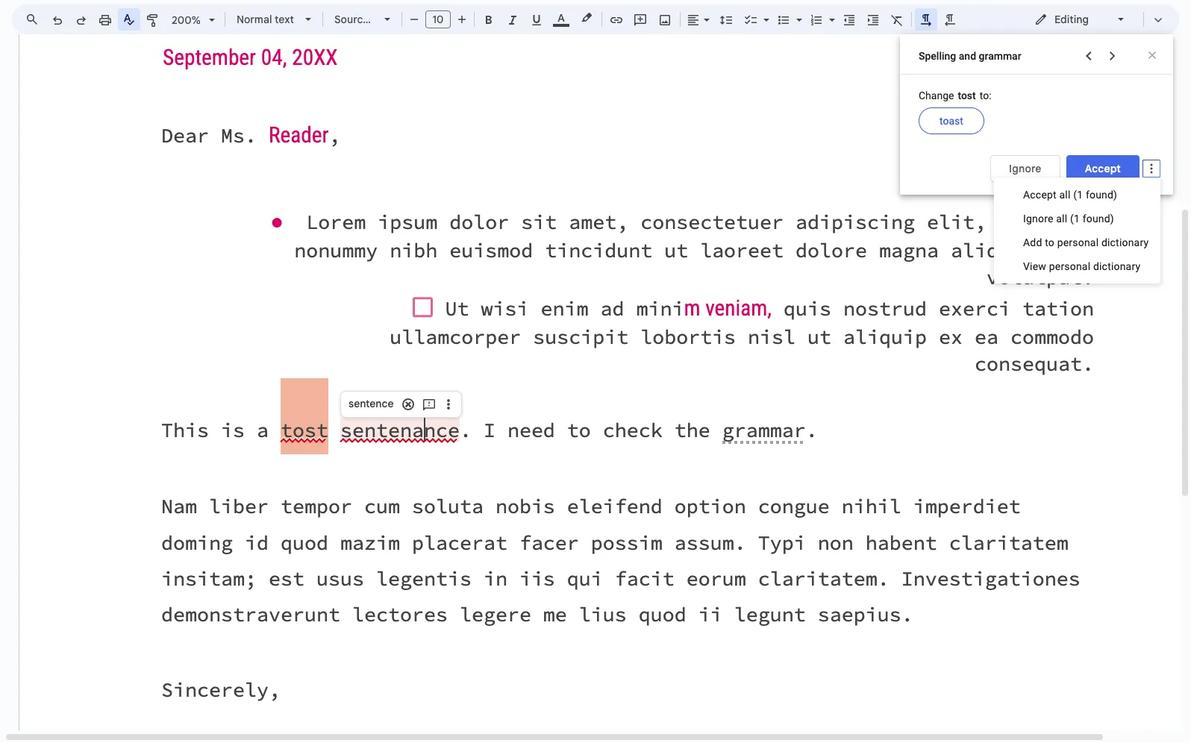 Task type: vqa. For each thing, say whether or not it's contained in the screenshot.
found) associated with Accept all (1 found)
yes



Task type: locate. For each thing, give the bounding box(es) containing it.
tost
[[958, 90, 977, 102]]

found) down accept button
[[1086, 189, 1118, 201]]

1 vertical spatial personal
[[1050, 261, 1091, 273]]

normal
[[237, 13, 272, 26]]

add
[[1024, 237, 1043, 249]]

all for ignore
[[1057, 213, 1068, 225]]

personal
[[1058, 237, 1099, 249], [1050, 261, 1091, 273]]

line & paragraph spacing image
[[718, 9, 735, 30]]

found)
[[1086, 189, 1118, 201], [1083, 213, 1115, 225]]

0 vertical spatial accept
[[1086, 162, 1122, 175]]

accept for accept all (1 found)
[[1024, 189, 1057, 201]]

mode and view toolbar
[[1024, 4, 1171, 34]]

accept button
[[1067, 155, 1140, 182]]

application
[[0, 0, 1192, 744]]

(1
[[1074, 189, 1084, 201], [1071, 213, 1081, 225]]

all inside menu item
[[1057, 213, 1068, 225]]

0 vertical spatial personal
[[1058, 237, 1099, 249]]

accept
[[1086, 162, 1122, 175], [1024, 189, 1057, 201]]

Zoom field
[[166, 9, 222, 31]]

menu
[[995, 178, 1161, 284]]

all up ignore all (1 found)
[[1060, 189, 1071, 201]]

ignore inside menu item
[[1024, 213, 1054, 225]]

accept all (1 found)
[[1024, 189, 1118, 201]]

ignore for ignore
[[1010, 162, 1042, 175]]

accept up accept all (1 found) menu item on the right of page
[[1086, 162, 1122, 175]]

sentence
[[349, 397, 394, 411]]

bulleted list menu image
[[793, 10, 803, 15]]

spelling
[[919, 50, 957, 62]]

accept down ignore button
[[1024, 189, 1057, 201]]

(1 up ignore all (1 found) menu item
[[1074, 189, 1084, 201]]

text color image
[[553, 9, 570, 27]]

0 vertical spatial (1
[[1074, 189, 1084, 201]]

1 vertical spatial found)
[[1083, 213, 1115, 225]]

dictionary
[[1102, 237, 1149, 249], [1094, 261, 1141, 273]]

found) inside ignore all (1 found) menu item
[[1083, 213, 1115, 225]]

(1 inside menu item
[[1074, 189, 1084, 201]]

all down accept all (1 found)
[[1057, 213, 1068, 225]]

personal down ignore all (1 found) menu item
[[1058, 237, 1099, 249]]

1 vertical spatial ignore
[[1024, 213, 1054, 225]]

change tost to:
[[919, 90, 992, 102]]

all inside menu item
[[1060, 189, 1071, 201]]

found) up add to personal dictionary
[[1083, 213, 1115, 225]]

checklist menu image
[[760, 10, 770, 15]]

Font size text field
[[426, 10, 450, 28]]

personal down add to personal dictionary
[[1050, 261, 1091, 273]]

spelling and grammar check dialog
[[901, 34, 1174, 195]]

0 vertical spatial all
[[1060, 189, 1071, 201]]

1 vertical spatial accept
[[1024, 189, 1057, 201]]

dictionary down add to personal dictionary
[[1094, 261, 1141, 273]]

dictionary up view personal dictionary
[[1102, 237, 1149, 249]]

accept inside button
[[1086, 162, 1122, 175]]

found) for ignore all (1 found)
[[1083, 213, 1115, 225]]

0 vertical spatial found)
[[1086, 189, 1118, 201]]

ignore inside button
[[1010, 162, 1042, 175]]

0 horizontal spatial accept
[[1024, 189, 1057, 201]]

(1 down accept all (1 found) menu item on the right of page
[[1071, 213, 1081, 225]]

sentence button
[[344, 395, 398, 413]]

1 vertical spatial all
[[1057, 213, 1068, 225]]

ignore up add
[[1024, 213, 1054, 225]]

1 horizontal spatial accept
[[1086, 162, 1122, 175]]

0 vertical spatial ignore
[[1010, 162, 1042, 175]]

ignore up accept all (1 found)
[[1010, 162, 1042, 175]]

view
[[1024, 261, 1047, 273]]

ignore for ignore all (1 found)
[[1024, 213, 1054, 225]]

editing button
[[1025, 8, 1137, 31]]

toast
[[940, 115, 964, 127]]

menu containing accept all (1 found)
[[995, 178, 1161, 284]]

accept all (1 found) menu item
[[995, 183, 1161, 207]]

1 vertical spatial dictionary
[[1094, 261, 1141, 273]]

ignore all (1 found) menu item
[[995, 207, 1161, 231]]

found) inside accept all (1 found) menu item
[[1086, 189, 1118, 201]]

1 vertical spatial (1
[[1071, 213, 1081, 225]]

(1 inside menu item
[[1071, 213, 1081, 225]]

accept inside menu item
[[1024, 189, 1057, 201]]

all
[[1060, 189, 1071, 201], [1057, 213, 1068, 225]]

spelling and grammar
[[919, 50, 1022, 62]]

ignore
[[1010, 162, 1042, 175], [1024, 213, 1054, 225]]



Task type: describe. For each thing, give the bounding box(es) containing it.
text
[[275, 13, 294, 26]]

highlight color image
[[579, 9, 595, 27]]

Menus field
[[19, 9, 52, 30]]

change
[[919, 90, 955, 102]]

and
[[959, 50, 977, 62]]

view personal dictionary
[[1024, 261, 1141, 273]]

ignore all (1 found)
[[1024, 213, 1115, 225]]

grammar
[[979, 50, 1022, 62]]

accept for accept
[[1086, 162, 1122, 175]]

Font size field
[[426, 10, 457, 29]]

to:
[[980, 90, 992, 102]]

insert image image
[[657, 9, 674, 30]]

add to personal dictionary
[[1024, 237, 1149, 249]]

styles list. normal text selected. option
[[237, 9, 296, 30]]

editing
[[1055, 13, 1089, 26]]

0 vertical spatial dictionary
[[1102, 237, 1149, 249]]

normal text
[[237, 13, 294, 26]]

Zoom text field
[[168, 10, 204, 31]]

font list. source code pro selected. option
[[335, 9, 376, 30]]

toast button
[[919, 108, 985, 134]]

(1 for accept
[[1074, 189, 1084, 201]]

menu inside application
[[995, 178, 1161, 284]]

all for accept
[[1060, 189, 1071, 201]]

application containing normal text
[[0, 0, 1192, 744]]

main toolbar
[[44, 0, 963, 380]]

ignore button
[[991, 155, 1061, 182]]

found) for accept all (1 found)
[[1086, 189, 1118, 201]]

numbered list menu image
[[826, 10, 836, 15]]

(1 for ignore
[[1071, 213, 1081, 225]]

to
[[1046, 237, 1055, 249]]

spellcheck options. dialog
[[341, 391, 463, 418]]



